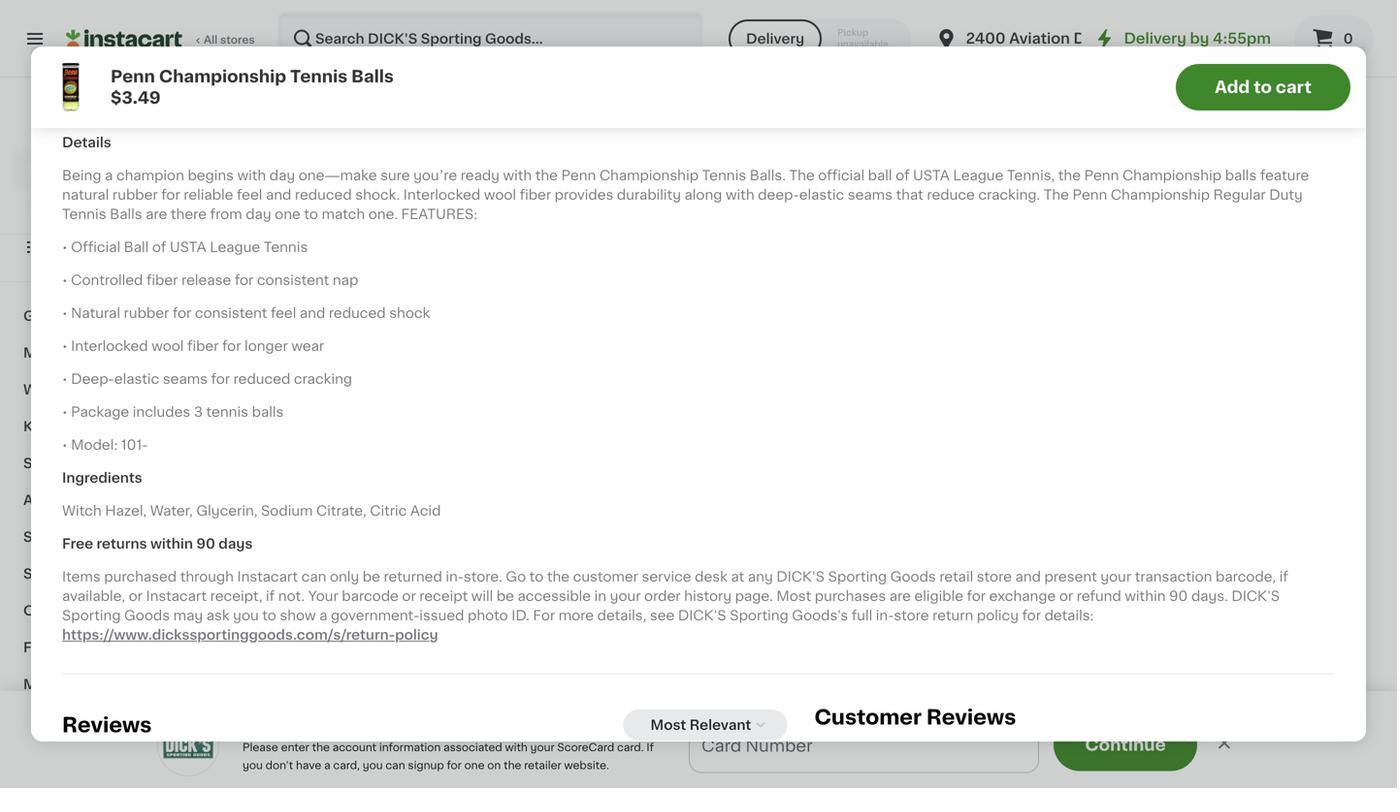 Task type: describe. For each thing, give the bounding box(es) containing it.
days
[[219, 538, 253, 551]]

you down please
[[243, 761, 263, 771]]

balls inside being a champion begins with day one—make sure you're ready with the penn championship tennis balls. the official ball of usta league tennis, the penn championship balls feature natural rubber for reliable feel and reduced shock. interlocked wool fiber provides durability along with deep-elastic seams that reduce cracking. the penn championship regular duty tennis balls are there from day one to match one.    features:
[[110, 208, 142, 221]]

by
[[1190, 32, 1209, 46]]

0 horizontal spatial fiber
[[146, 274, 178, 287]]

lists link
[[12, 228, 236, 267]]

dick's sporting goods
[[42, 145, 206, 158]]

0 horizontal spatial league
[[210, 241, 260, 254]]

the right tennis,
[[1058, 169, 1081, 183]]

most relevant
[[651, 719, 751, 733]]

1 vertical spatial reduced
[[329, 307, 386, 320]]

championship inside penn championship tennis balls $3.49
[[159, 68, 286, 85]]

sporting down "page."
[[730, 609, 788, 623]]

elastic inside being a champion begins with day one—make sure you're ready with the penn championship tennis balls. the official ball of usta league tennis, the penn championship balls feature natural rubber for reliable feel and reduced shock. interlocked wool fiber provides durability along with deep-elastic seams that reduce cracking. the penn championship regular duty tennis balls are there from day one to match one.    features:
[[799, 188, 844, 202]]

1 vertical spatial usta
[[170, 241, 206, 254]]

nike men's dri-fit quarter socks
[[472, 39, 596, 72]]

free
[[62, 538, 93, 551]]

desk
[[695, 571, 728, 584]]

don't
[[265, 761, 293, 771]]

(24)
[[363, 80, 384, 90]]

for left longer
[[222, 340, 241, 353]]

regular
[[1213, 188, 1266, 202]]

0 horizontal spatial of
[[152, 241, 166, 254]]

it
[[85, 202, 95, 215]]

2 vertical spatial store
[[894, 609, 929, 623]]

sporting up everyday store prices link
[[95, 145, 156, 158]]

0 horizontal spatial seams
[[163, 373, 208, 386]]

0 vertical spatial if
[[1279, 571, 1288, 584]]

1 vertical spatial your
[[610, 590, 641, 604]]

1 vertical spatial feel
[[271, 307, 296, 320]]

order
[[644, 590, 681, 604]]

more link
[[12, 667, 236, 703]]

to inside being a champion begins with day one—make sure you're ready with the penn championship tennis balls. the official ball of usta league tennis, the penn championship balls feature natural rubber for reliable feel and reduced shock. interlocked wool fiber provides durability along with deep-elastic seams that reduce cracking. the penn championship regular duty tennis balls are there from day one to match one.    features:
[[304, 208, 318, 221]]

nike for nike men's dri-fit quarter socks
[[472, 39, 502, 52]]

sporting down available,
[[62, 609, 121, 623]]

0 horizontal spatial scorecard
[[80, 206, 139, 217]]

on inside please enter the account information associated with your scorecard card. if you don't have a card, you can signup for one on the retailer website.
[[487, 761, 501, 771]]

3 or from the left
[[1059, 590, 1073, 604]]

tennis down natural
[[62, 208, 106, 221]]

any
[[748, 571, 773, 584]]

(381)
[[1265, 99, 1292, 110]]

glycerin,
[[196, 505, 258, 518]]

eligible
[[914, 590, 963, 604]]

more for more link
[[23, 678, 60, 692]]

$ for nike dri-fit everyday plus cushion training crew socks
[[656, 14, 663, 25]]

sports inside the item carousel region
[[358, 183, 431, 204]]

0 horizontal spatial interlocked
[[71, 340, 148, 353]]

return
[[932, 609, 973, 623]]

2 horizontal spatial store
[[977, 571, 1012, 584]]

official
[[818, 169, 865, 183]]

more for more button
[[1048, 748, 1078, 759]]

nike dri-fit everyday plus cushion training crew socks
[[652, 39, 799, 91]]

again
[[98, 202, 136, 215]]

outdoors & recreation
[[23, 604, 185, 618]]

outdoors & recreation link
[[12, 593, 236, 630]]

wool inside being a champion begins with day one—make sure you're ready with the penn championship tennis balls. the official ball of usta league tennis, the penn championship balls feature natural rubber for reliable feel and reduced shock. interlocked wool fiber provides durability along with deep-elastic seams that reduce cracking. the penn championship regular duty tennis balls are there from day one to match one.    features:
[[484, 188, 516, 202]]

0 vertical spatial day
[[269, 169, 295, 183]]

accessible
[[518, 590, 591, 604]]

2 vertical spatial reduced
[[233, 373, 290, 386]]

fitness & health
[[23, 641, 139, 655]]

0 horizontal spatial in-
[[446, 571, 464, 584]]

most inside items purchased through instacart can only be returned in-store. go to the customer service desk at any dick's sporting goods retail store and present your transaction barcode, if available, or instacart receipt, if not. your barcode or receipt will be accessible in your order history page. most purchases are eligible for exchange or refund within 90 days. dick's sporting goods may ask you to show a government-issued photo id. for more details, see dick's sporting goods's full in-store return policy for details: https://www.dickssportinggoods.com/s/return-policy
[[777, 590, 811, 604]]

$3.49
[[111, 90, 161, 106]]

begins
[[188, 169, 234, 183]]

options for black, l, 4 total options
[[1280, 114, 1322, 125]]

socks inside nike men's dri-fit quarter socks
[[528, 58, 569, 72]]

citrate,
[[316, 505, 366, 518]]

for inside please enter the account information associated with your scorecard card. if you don't have a card, you can signup for one on the retailer website.
[[447, 761, 462, 771]]

• for • natural rubber for consistent feel and reduced shock
[[62, 307, 68, 320]]

with up activities
[[503, 169, 532, 183]]

total for 2
[[364, 501, 390, 512]]

0 button
[[1294, 16, 1374, 62]]

feature
[[1260, 169, 1309, 183]]

2400 aviation dr
[[966, 32, 1092, 46]]

tennis down other
[[264, 241, 308, 254]]

with right begins
[[237, 169, 266, 183]]

customer reviews
[[814, 708, 1016, 728]]

$ inside $ 18 99
[[295, 14, 302, 25]]

0 vertical spatial store
[[112, 167, 141, 178]]

please
[[243, 743, 278, 753]]

1 vertical spatial dick's sporting goods logo image
[[157, 715, 219, 777]]

controlled
[[71, 274, 143, 287]]

penn up provides
[[561, 169, 596, 183]]

0 horizontal spatial reviews
[[62, 716, 152, 736]]

• for • model: 101-
[[62, 439, 68, 452]]

kids'
[[866, 39, 899, 52]]

cracking
[[294, 373, 352, 386]]

may
[[173, 609, 203, 623]]

reliable
[[184, 188, 233, 202]]

penn right tennis,
[[1084, 169, 1119, 183]]

dick's down barcode,
[[1232, 590, 1280, 604]]

4 product group from the left
[[832, 642, 997, 789]]

• inside get free delivery on next 3 orders • add $10.00 to qualify.
[[819, 746, 826, 761]]

0 vertical spatial 90
[[196, 538, 215, 551]]

• for • package includes 3 tennis balls
[[62, 406, 68, 419]]

outdoors
[[23, 604, 90, 618]]

0 vertical spatial consistent
[[257, 274, 329, 287]]

one—make
[[299, 169, 377, 183]]

one inside please enter the account information associated with your scorecard card. if you don't have a card, you can signup for one on the retailer website.
[[464, 761, 485, 771]]

• for • official ball of usta league tennis
[[62, 241, 68, 254]]

free returns within 90 days
[[62, 538, 253, 551]]

the up have
[[312, 743, 330, 753]]

• for • interlocked wool fiber for longer wear
[[62, 340, 68, 353]]

items
[[62, 571, 101, 584]]

55
[[1024, 13, 1051, 33]]

dri- inside "nike dri-fit everyday plus cushion training crew socks"
[[686, 39, 711, 52]]

1 horizontal spatial in-
[[876, 609, 894, 623]]

add for add scorecard to save
[[55, 206, 77, 217]]

penn right cracking.
[[1073, 188, 1107, 202]]

everyday inside nike kids' everyday cushioned crew socks - black
[[903, 39, 967, 52]]

hazel,
[[105, 505, 147, 518]]

id.
[[512, 609, 530, 623]]

kids link
[[12, 408, 236, 445]]

you inside items purchased through instacart can only be returned in-store. go to the customer service desk at any dick's sporting goods retail store and present your transaction barcode, if available, or instacart receipt, if not. your barcode or receipt will be accessible in your order history page. most purchases are eligible for exchange or refund within 90 days. dick's sporting goods may ask you to show a government-issued photo id. for more details, see dick's sporting goods's full in-store return policy for details: https://www.dickssportinggoods.com/s/return-policy
[[233, 609, 259, 623]]

usta inside being a champion begins with day one—make sure you're ready with the penn championship tennis balls. the official ball of usta league tennis, the penn championship balls feature natural rubber for reliable feel and reduced shock. interlocked wool fiber provides durability along with deep-elastic seams that reduce cracking. the penn championship regular duty tennis balls are there from day one to match one.    features:
[[913, 169, 950, 183]]

the left retailer
[[504, 761, 521, 771]]

gear for sports gear accessories
[[73, 568, 108, 581]]

fiber inside being a champion begins with day one—make sure you're ready with the penn championship tennis balls. the official ball of usta league tennis, the penn championship balls feature natural rubber for reliable feel and reduced shock. interlocked wool fiber provides durability along with deep-elastic seams that reduce cracking. the penn championship regular duty tennis balls are there from day one to match one.    features:
[[520, 188, 551, 202]]

nike for nike kids' everyday cushioned crew socks - black
[[832, 39, 863, 52]]

retailer
[[524, 761, 561, 771]]

options for extra duty, 2 total options
[[392, 501, 434, 512]]

a inside please enter the account information associated with your scorecard card. if you don't have a card, you can signup for one on the retailer website.
[[324, 761, 330, 771]]

close image
[[1215, 734, 1234, 753]]

cushioned
[[832, 58, 906, 72]]

for down retail
[[967, 590, 986, 604]]

in inside items purchased through instacart can only be returned in-store. go to the customer service desk at any dick's sporting goods retail store and present your transaction barcode, if available, or instacart receipt, if not. your barcode or receipt will be accessible in your order history page. most purchases are eligible for exchange or refund within 90 days. dick's sporting goods may ask you to show a government-issued photo id. for more details, see dick's sporting goods's full in-store return policy for details: https://www.dickssportinggoods.com/s/return-policy
[[594, 590, 606, 604]]

1 vertical spatial the
[[1044, 188, 1069, 202]]

tennis up along
[[702, 169, 746, 183]]

feel inside being a champion begins with day one—make sure you're ready with the penn championship tennis balls. the official ball of usta league tennis, the penn championship balls feature natural rubber for reliable feel and reduced shock. interlocked wool fiber provides durability along with deep-elastic seams that reduce cracking. the penn championship regular duty tennis balls are there from day one to match one.    features:
[[237, 188, 262, 202]]

dick's sporting goods link
[[42, 101, 206, 161]]

bandeau
[[358, 58, 419, 72]]

for up tennis on the left bottom of the page
[[211, 373, 230, 386]]

28 inside the 28 nike dri-fit everyday plus cushion training no-show socks
[[1204, 13, 1231, 33]]

no-
[[1193, 78, 1219, 91]]

0 vertical spatial policy
[[977, 609, 1019, 623]]

0 horizontal spatial accessories
[[23, 494, 109, 507]]

get
[[525, 746, 557, 762]]

0 vertical spatial goods
[[159, 145, 206, 158]]

1 or from the left
[[129, 590, 143, 604]]

are inside being a champion begins with day one—make sure you're ready with the penn championship tennis balls. the official ball of usta league tennis, the penn championship balls feature natural rubber for reliable feel and reduced shock. interlocked wool fiber provides durability along with deep-elastic seams that reduce cracking. the penn championship regular duty tennis balls are there from day one to match one.    features:
[[146, 208, 167, 221]]

items purchased through instacart can only be returned in-store. go to the customer service desk at any dick's sporting goods retail store and present your transaction barcode, if available, or instacart receipt, if not. your barcode or receipt will be accessible in your order history page. most purchases are eligible for exchange or refund within 90 days. dick's sporting goods may ask you to show a government-issued photo id. for more details, see dick's sporting goods's full in-store return policy for details: https://www.dickssportinggoods.com/s/return-policy
[[62, 571, 1288, 642]]

provides
[[555, 188, 613, 202]]

please enter the account information associated with your scorecard card. if you don't have a card, you can signup for one on the retailer website.
[[243, 743, 654, 771]]

0 horizontal spatial instacart
[[146, 590, 207, 604]]

all
[[204, 34, 218, 45]]

free
[[561, 746, 597, 762]]

nike for nike dri-fit everyday plus cushion training crew socks
[[652, 39, 682, 52]]

28 for dri-
[[663, 13, 690, 33]]

0 vertical spatial 3
[[194, 406, 203, 419]]

Card Number text field
[[690, 719, 1038, 773]]

natural
[[71, 307, 120, 320]]

quarter
[[472, 58, 524, 72]]

for up • interlocked wool fiber for longer wear
[[173, 307, 191, 320]]

a inside being a champion begins with day one—make sure you're ready with the penn championship tennis balls. the official ball of usta league tennis, the penn championship balls feature natural rubber for reliable feel and reduced shock. interlocked wool fiber provides durability along with deep-elastic seams that reduce cracking. the penn championship regular duty tennis balls are there from day one to match one.    features:
[[105, 169, 113, 183]]

purchased
[[104, 571, 177, 584]]

1 horizontal spatial fiber
[[187, 340, 219, 353]]

cushion inside the 28 nike dri-fit everyday plus cushion training no-show socks
[[1226, 58, 1282, 72]]

extra duty, 2 total options
[[291, 501, 434, 512]]

sports gear link
[[12, 519, 236, 556]]

• interlocked wool fiber for longer wear
[[62, 340, 324, 353]]

0 horizontal spatial within
[[150, 538, 193, 551]]

will
[[471, 590, 493, 604]]

activities
[[458, 183, 560, 204]]

women
[[23, 383, 77, 397]]

• deep-elastic seams for reduced cracking
[[62, 373, 352, 386]]

health
[[92, 641, 139, 655]]

2
[[355, 501, 362, 512]]

for down exchange
[[1022, 609, 1041, 623]]

dick's down history
[[678, 609, 726, 623]]

being a champion begins with day one—make sure you're ready with the penn championship tennis balls. the official ball of usta league tennis, the penn championship balls feature natural rubber for reliable feel and reduced shock. interlocked wool fiber provides durability along with deep-elastic seams that reduce cracking. the penn championship regular duty tennis balls are there from day one to match one.    features:
[[62, 169, 1309, 221]]

1 vertical spatial balls
[[252, 406, 284, 419]]

2 or from the left
[[402, 590, 416, 604]]

you're
[[413, 169, 457, 183]]

treatment tracker modal dialog
[[252, 719, 1397, 789]]

• official ball of usta league tennis
[[62, 241, 308, 254]]

$ 28 00 for men's
[[475, 13, 527, 33]]

balls inside penn championship tennis balls $3.49
[[351, 68, 394, 85]]

store.
[[464, 571, 502, 584]]

everyday inside the 28 nike dri-fit everyday plus cushion training no-show socks
[[1277, 39, 1341, 52]]

1 vertical spatial consistent
[[195, 307, 267, 320]]

1 vertical spatial rubber
[[124, 307, 169, 320]]

to left save
[[141, 206, 153, 217]]

28 for men's
[[483, 13, 510, 33]]

1 vertical spatial goods
[[890, 571, 936, 584]]

0 vertical spatial be
[[363, 571, 380, 584]]

dick's up shop
[[42, 145, 92, 158]]

being
[[62, 169, 101, 183]]

1 vertical spatial be
[[497, 590, 514, 604]]

for up the • natural rubber for consistent feel and reduced shock at the top of the page
[[235, 274, 253, 287]]

many
[[671, 134, 702, 145]]

& for recreation
[[93, 604, 105, 618]]

details
[[62, 136, 111, 150]]

$ for nike kids' everyday cushioned crew socks - black
[[836, 14, 843, 25]]

have
[[296, 761, 321, 771]]

receipt
[[419, 590, 468, 604]]

1 vertical spatial day
[[246, 208, 271, 221]]

& inside the item carousel region
[[435, 183, 453, 204]]

show
[[1219, 78, 1257, 91]]

& for health
[[78, 641, 89, 655]]

00 for dri-
[[692, 14, 707, 25]]

you down account
[[363, 761, 383, 771]]

0
[[1343, 32, 1353, 46]]

balls inside being a champion begins with day one—make sure you're ready with the penn championship tennis balls. the official ball of usta league tennis, the penn championship balls feature natural rubber for reliable feel and reduced shock. interlocked wool fiber provides durability along with deep-elastic seams that reduce cracking. the penn championship regular duty tennis balls are there from day one to match one.    features:
[[1225, 169, 1257, 183]]

continue
[[1085, 737, 1166, 754]]

buy it again
[[54, 202, 136, 215]]

other
[[291, 183, 354, 204]]

cushion inside "nike dri-fit everyday plus cushion training crew socks"
[[684, 58, 741, 72]]

socks inside nike kids' everyday cushioned crew socks - black
[[949, 58, 990, 72]]

-
[[832, 78, 838, 91]]

government-
[[331, 609, 419, 623]]

1 horizontal spatial reviews
[[926, 708, 1016, 728]]

1 horizontal spatial in
[[705, 134, 715, 145]]

sporting up purchases
[[828, 571, 887, 584]]

2 vertical spatial goods
[[124, 609, 170, 623]]

tennis inside penn championship tennis balls $3.49
[[290, 68, 347, 85]]

1 vertical spatial if
[[266, 590, 275, 604]]

delivery for delivery by 4:55pm
[[1124, 32, 1186, 46]]



Task type: locate. For each thing, give the bounding box(es) containing it.
add to cart
[[1215, 79, 1312, 96]]

1 $ from the left
[[295, 14, 302, 25]]

product group
[[291, 642, 456, 789], [472, 642, 636, 789], [652, 642, 817, 789], [832, 642, 997, 789], [1013, 642, 1178, 789], [1193, 642, 1358, 789]]

more inside button
[[1048, 748, 1078, 759]]

delivery inside button
[[746, 32, 804, 46]]

$ 28 00 for dri-
[[656, 13, 707, 33]]

$ inside $ 24 00
[[836, 14, 843, 25]]

$ for nike men's dri-fit quarter socks
[[475, 14, 483, 25]]

2 fit from the left
[[711, 39, 732, 52]]

consistent left the nap
[[257, 274, 329, 287]]

qualify.
[[949, 746, 1010, 762]]

• for • controlled fiber release for consistent nap
[[62, 274, 68, 287]]

crew up many
[[652, 78, 687, 91]]

orders
[[759, 746, 816, 762]]

item carousel region
[[291, 174, 1358, 557], [291, 572, 1358, 789]]

and up exchange
[[1015, 571, 1041, 584]]

league inside being a champion begins with day one—make sure you're ready with the penn championship tennis balls. the official ball of usta league tennis, the penn championship balls feature natural rubber for reliable feel and reduced shock. interlocked wool fiber provides durability along with deep-elastic seams that reduce cracking. the penn championship regular duty tennis balls are there from day one to match one.    features:
[[953, 169, 1004, 183]]

balls up regular
[[1225, 169, 1257, 183]]

28 nike dri-fit everyday plus cushion training no-show socks
[[1193, 13, 1341, 91]]

2 cushion from the left
[[1226, 58, 1282, 72]]

championship down all stores
[[159, 68, 286, 85]]

day right the from
[[246, 208, 271, 221]]

0 vertical spatial feel
[[237, 188, 262, 202]]

to up '(381)'
[[1254, 79, 1272, 96]]

reduce
[[927, 188, 975, 202]]

1 nike from the left
[[472, 39, 502, 52]]

delivery left by
[[1124, 32, 1186, 46]]

reviews
[[926, 708, 1016, 728], [62, 716, 152, 736]]

crew inside "nike dri-fit everyday plus cushion training crew socks"
[[652, 78, 687, 91]]

delivery
[[601, 746, 671, 762]]

4 nike from the left
[[1193, 39, 1224, 52]]

1 horizontal spatial &
[[93, 604, 105, 618]]

championship
[[159, 68, 286, 85], [599, 169, 699, 183], [1122, 169, 1222, 183], [1111, 188, 1210, 202]]

1 plus from the left
[[652, 58, 681, 72]]

customer
[[573, 571, 638, 584]]

hydration
[[23, 752, 93, 765]]

champion
[[116, 169, 184, 183]]

women's inside the item carousel region
[[291, 582, 390, 602]]

shock.
[[355, 188, 400, 202]]

fiber left provides
[[520, 188, 551, 202]]

reduced down the nap
[[329, 307, 386, 320]]

on down associated
[[487, 761, 501, 771]]

1 vertical spatial store
[[977, 571, 1012, 584]]

2 dri- from the left
[[686, 39, 711, 52]]

balls down $45.00
[[351, 68, 394, 85]]

delivery
[[1124, 32, 1186, 46], [746, 32, 804, 46]]

0 horizontal spatial more
[[23, 678, 60, 692]]

within inside items purchased through instacart can only be returned in-store. go to the customer service desk at any dick's sporting goods retail store and present your transaction barcode, if available, or instacart receipt, if not. your barcode or receipt will be accessible in your order history page. most purchases are eligible for exchange or refund within 90 days. dick's sporting goods may ask you to show a government-issued photo id. for more details, see dick's sporting goods's full in-store return policy for details: https://www.dickssportinggoods.com/s/return-policy
[[1125, 590, 1166, 604]]

0 horizontal spatial add
[[55, 206, 77, 217]]

training inside the 28 nike dri-fit everyday plus cushion training no-show socks
[[1285, 58, 1339, 72]]

2 item carousel region from the top
[[291, 572, 1358, 789]]

penn
[[111, 68, 155, 85], [561, 169, 596, 183], [1084, 169, 1119, 183], [1073, 188, 1107, 202]]

0 horizontal spatial plus
[[652, 58, 681, 72]]

large
[[1013, 58, 1051, 72]]

1 horizontal spatial within
[[1125, 590, 1166, 604]]

scorecard inside please enter the account information associated with your scorecard card. if you don't have a card, you can signup for one on the retailer website.
[[557, 743, 614, 753]]

fit inside the 28 nike dri-fit everyday plus cushion training no-show socks
[[1253, 39, 1273, 52]]

dick's right any
[[776, 571, 825, 584]]

1 gear from the top
[[73, 531, 108, 544]]

$ 24 00
[[836, 13, 888, 33]]

0 vertical spatial balls
[[1225, 169, 1257, 183]]

your up retailer
[[530, 743, 555, 753]]

1 vertical spatial wool
[[152, 340, 184, 353]]

duffel
[[1055, 58, 1097, 72]]

0 horizontal spatial usta
[[170, 241, 206, 254]]

3 left tennis on the left bottom of the page
[[194, 406, 203, 419]]

account
[[332, 743, 377, 753]]

1 horizontal spatial store
[[894, 609, 929, 623]]

to inside the treatment tracker modal dialog
[[927, 746, 945, 762]]

women's up "government-"
[[291, 582, 390, 602]]

sports gear accessories link
[[12, 556, 236, 593]]

balls
[[351, 68, 394, 85], [110, 208, 142, 221]]

get free delivery on next 3 orders • add $10.00 to qualify.
[[525, 746, 1010, 762]]

2 horizontal spatial or
[[1059, 590, 1073, 604]]

$18.99 original price: $45.00 element
[[291, 11, 456, 36]]

https://www.dickssportinggoods.com/s/return-policy link
[[62, 629, 438, 642]]

consistent down • controlled fiber release for consistent nap
[[195, 307, 267, 320]]

1 00 from the left
[[512, 14, 527, 25]]

1 fit from the left
[[575, 39, 596, 52]]

2 vertical spatial add
[[830, 746, 863, 762]]

the
[[789, 169, 815, 183], [1044, 188, 1069, 202]]

iv
[[1129, 39, 1142, 52]]

the up deep-
[[789, 169, 815, 183]]

00 inside $ 24 00
[[873, 14, 888, 25]]

the up activities
[[535, 169, 558, 183]]

rubber up add scorecard to save link
[[112, 188, 158, 202]]

to inside button
[[1254, 79, 1272, 96]]

everyday inside "nike dri-fit everyday plus cushion training crew socks"
[[736, 39, 799, 52]]

championship down black,
[[1122, 169, 1222, 183]]

penn inside penn championship tennis balls $3.49
[[111, 68, 155, 85]]

instacart logo image
[[66, 27, 182, 50]]

tennis down calia
[[290, 68, 347, 85]]

2 product group from the left
[[472, 642, 636, 789]]

0 vertical spatial &
[[435, 183, 453, 204]]

reduced
[[295, 188, 352, 202], [329, 307, 386, 320], [233, 373, 290, 386]]

1 28 from the left
[[483, 13, 510, 33]]

nike inside nike men's dri-fit quarter socks
[[472, 39, 502, 52]]

0 horizontal spatial options
[[392, 501, 434, 512]]

are
[[146, 208, 167, 221], [889, 590, 911, 604]]

1 horizontal spatial are
[[889, 590, 911, 604]]

sports for sports gear
[[23, 531, 70, 544]]

0 horizontal spatial balls
[[110, 208, 142, 221]]

2 horizontal spatial dri-
[[1227, 39, 1253, 52]]

black
[[842, 78, 879, 91]]

90 left days
[[196, 538, 215, 551]]

1 horizontal spatial or
[[402, 590, 416, 604]]

0 horizontal spatial dick's sporting goods logo image
[[105, 101, 142, 138]]

on inside the treatment tracker modal dialog
[[675, 746, 697, 762]]

witch hazel, water, glycerin, sodium citrate, citric acid
[[62, 505, 441, 518]]

dri- inside nike men's dri-fit quarter socks
[[549, 39, 575, 52]]

one inside being a champion begins with day one—make sure you're ready with the penn championship tennis balls. the official ball of usta league tennis, the penn championship balls feature natural rubber for reliable feel and reduced shock. interlocked wool fiber provides durability along with deep-elastic seams that reduce cracking. the penn championship regular duty tennis balls are there from day one to match one.    features:
[[275, 208, 301, 221]]

can inside items purchased through instacart can only be returned in-store. go to the customer service desk at any dick's sporting goods retail store and present your transaction barcode, if available, or instacart receipt, if not. your barcode or receipt will be accessible in your order history page. most purchases are eligible for exchange or refund within 90 days. dick's sporting goods may ask you to show a government-issued photo id. for more details, see dick's sporting goods's full in-store return policy for details: https://www.dickssportinggoods.com/s/return-policy
[[301, 571, 326, 584]]

be up the barcode on the left of the page
[[363, 571, 380, 584]]

see
[[650, 609, 675, 623]]

3 dri- from the left
[[1227, 39, 1253, 52]]

add inside the treatment tracker modal dialog
[[830, 746, 863, 762]]

None search field
[[277, 12, 703, 66]]

dri- for nike
[[549, 39, 575, 52]]

0 vertical spatial scorecard
[[80, 206, 139, 217]]

0 horizontal spatial balls
[[252, 406, 284, 419]]

$ up cushioned
[[836, 14, 843, 25]]

★★★★★
[[291, 77, 359, 90], [291, 77, 359, 90], [1193, 96, 1261, 110], [1193, 96, 1261, 110]]

dri- inside the 28 nike dri-fit everyday plus cushion training no-show socks
[[1227, 39, 1253, 52]]

reduced inside being a champion begins with day one—make sure you're ready with the penn championship tennis balls. the official ball of usta league tennis, the penn championship balls feature natural rubber for reliable feel and reduced shock. interlocked wool fiber provides durability along with deep-elastic seams that reduce cracking. the penn championship regular duty tennis balls are there from day one to match one.    features:
[[295, 188, 352, 202]]

plus inside the 28 nike dri-fit everyday plus cushion training no-show socks
[[1193, 58, 1222, 72]]

add inside button
[[1215, 79, 1250, 96]]

a
[[105, 169, 113, 183], [319, 609, 327, 623], [324, 761, 330, 771]]

fit for nike
[[575, 39, 596, 52]]

card.
[[617, 743, 644, 753]]

0 horizontal spatial 3
[[194, 406, 203, 419]]

fit up stock
[[711, 39, 732, 52]]

00 up "nike dri-fit everyday plus cushion training crew socks"
[[692, 14, 707, 25]]

interlocked up features:
[[403, 188, 480, 202]]

sure
[[380, 169, 410, 183]]

0 horizontal spatial store
[[112, 167, 141, 178]]

5 product group from the left
[[1013, 642, 1178, 789]]

item carousel region containing other sports & activities
[[291, 174, 1358, 557]]

in- right 'full'
[[876, 609, 894, 623]]

1 cushion from the left
[[684, 58, 741, 72]]

from
[[210, 208, 242, 221]]

1 vertical spatial elastic
[[114, 373, 159, 386]]

00 for kids'
[[873, 14, 888, 25]]

accessories up sports gear in the bottom of the page
[[23, 494, 109, 507]]

penn championship tennis balls $3.49
[[111, 68, 394, 106]]

3 fit from the left
[[1253, 39, 1273, 52]]

add for add to cart
[[1215, 79, 1250, 96]]

18
[[302, 13, 325, 33]]

socks inside "nike dri-fit everyday plus cushion training crew socks"
[[691, 78, 732, 91]]

$10.00
[[867, 746, 923, 762]]

• package includes 3 tennis balls
[[62, 406, 284, 419]]

at
[[731, 571, 744, 584]]

0 vertical spatial in
[[705, 134, 715, 145]]

deep-
[[758, 188, 799, 202]]

1 vertical spatial 3
[[744, 746, 755, 762]]

1 horizontal spatial can
[[385, 761, 405, 771]]

strapless
[[291, 58, 355, 72]]

with inside please enter the account information associated with your scorecard card. if you don't have a card, you can signup for one on the retailer website.
[[505, 743, 528, 753]]

can inside please enter the account information associated with your scorecard card. if you don't have a card, you can signup for one on the retailer website.
[[385, 761, 405, 771]]

returned
[[384, 571, 442, 584]]

0 vertical spatial balls
[[351, 68, 394, 85]]

0 vertical spatial add
[[1215, 79, 1250, 96]]

more up sales
[[23, 678, 60, 692]]

0 vertical spatial the
[[789, 169, 815, 183]]

0 vertical spatial instacart
[[237, 571, 298, 584]]

and inside items purchased through instacart can only be returned in-store. go to the customer service desk at any dick's sporting goods retail store and present your transaction barcode, if available, or instacart receipt, if not. your barcode or receipt will be accessible in your order history page. most purchases are eligible for exchange or refund within 90 days. dick's sporting goods may ask you to show a government-issued photo id. for more details, see dick's sporting goods's full in-store return policy for details: https://www.dickssportinggoods.com/s/return-policy
[[1015, 571, 1041, 584]]

for up save
[[161, 188, 180, 202]]

within down water,
[[150, 538, 193, 551]]

fit for 28
[[1253, 39, 1273, 52]]

match
[[322, 208, 365, 221]]

returns
[[96, 538, 147, 551]]

women's down $45.00
[[337, 39, 399, 52]]

the down tennis,
[[1044, 188, 1069, 202]]

3 product group from the left
[[652, 642, 817, 789]]

women's inside calia women's shirred strapless bandeau
[[337, 39, 399, 52]]

dri- for 28
[[1227, 39, 1253, 52]]

0 vertical spatial options
[[1280, 114, 1322, 125]]

1 horizontal spatial options
[[1280, 114, 1322, 125]]

socks inside the 28 nike dri-fit everyday plus cushion training no-show socks
[[1260, 78, 1301, 91]]

elastic down men link
[[114, 373, 159, 386]]

your up the refund
[[1101, 571, 1131, 584]]

prices
[[143, 167, 178, 178]]

plus up no-
[[1193, 58, 1222, 72]]

1 vertical spatial 90
[[1169, 590, 1188, 604]]

2 horizontal spatial your
[[1101, 571, 1131, 584]]

• left official
[[62, 241, 68, 254]]

0 horizontal spatial cushion
[[684, 58, 741, 72]]

goods up eligible
[[890, 571, 936, 584]]

1 vertical spatial interlocked
[[71, 340, 148, 353]]

0 vertical spatial gear
[[73, 531, 108, 544]]

1 vertical spatial can
[[385, 761, 405, 771]]

0 horizontal spatial one
[[275, 208, 301, 221]]

of
[[896, 169, 910, 183], [152, 241, 166, 254]]

0 vertical spatial one
[[275, 208, 301, 221]]

0 vertical spatial can
[[301, 571, 326, 584]]

2 nike from the left
[[652, 39, 682, 52]]

next
[[701, 746, 740, 762]]

0 vertical spatial of
[[896, 169, 910, 183]]

2 gear from the top
[[73, 568, 108, 581]]

black,
[[1193, 114, 1227, 125]]

release
[[181, 274, 231, 287]]

1 horizontal spatial cushion
[[1226, 58, 1282, 72]]

cushion up the many in stock
[[684, 58, 741, 72]]

seams inside being a champion begins with day one—make sure you're ready with the penn championship tennis balls. the official ball of usta league tennis, the penn championship balls feature natural rubber for reliable feel and reduced shock. interlocked wool fiber provides durability along with deep-elastic seams that reduce cracking. the penn championship regular duty tennis balls are there from day one to match one.    features:
[[848, 188, 893, 202]]

3 28 from the left
[[1204, 13, 1231, 33]]

2 00 from the left
[[692, 14, 707, 25]]

0 vertical spatial within
[[150, 538, 193, 551]]

cushion
[[684, 58, 741, 72], [1226, 58, 1282, 72]]

your up details,
[[610, 590, 641, 604]]

2 horizontal spatial fit
[[1253, 39, 1273, 52]]

4 $ from the left
[[836, 14, 843, 25]]

policy down issued
[[395, 629, 438, 642]]

relevant
[[690, 719, 751, 733]]

1 vertical spatial a
[[319, 609, 327, 623]]

seams down • interlocked wool fiber for longer wear
[[163, 373, 208, 386]]

1 $ 28 00 from the left
[[475, 13, 527, 33]]

1 horizontal spatial one
[[464, 761, 485, 771]]

0 horizontal spatial be
[[363, 571, 380, 584]]

dick's sporting goods logo image up dick's sporting goods
[[105, 101, 142, 138]]

options inside button
[[392, 501, 434, 512]]

3 inside the treatment tracker modal dialog
[[744, 746, 755, 762]]

0 horizontal spatial total
[[364, 501, 390, 512]]

includes
[[133, 406, 190, 419]]

cushion up add to cart
[[1226, 58, 1282, 72]]

total for 4
[[1252, 114, 1277, 125]]

championship up the durability
[[599, 169, 699, 183]]

ingredients
[[62, 472, 142, 485]]

and inside being a champion begins with day one—make sure you're ready with the penn championship tennis balls. the official ball of usta league tennis, the penn championship balls feature natural rubber for reliable feel and reduced shock. interlocked wool fiber provides durability along with deep-elastic seams that reduce cracking. the penn championship regular duty tennis balls are there from day one to match one.    features:
[[266, 188, 291, 202]]

most inside button
[[651, 719, 686, 733]]

1 product group from the left
[[291, 642, 456, 789]]

on
[[675, 746, 697, 762], [487, 761, 501, 771]]

0 horizontal spatial if
[[266, 590, 275, 604]]

1 item carousel region from the top
[[291, 174, 1358, 557]]

with up retailer
[[505, 743, 528, 753]]

0 horizontal spatial in
[[594, 590, 606, 604]]

1 horizontal spatial feel
[[271, 307, 296, 320]]

the inside items purchased through instacart can only be returned in-store. go to the customer service desk at any dick's sporting goods retail store and present your transaction barcode, if available, or instacart receipt, if not. your barcode or receipt will be accessible in your order history page. most purchases are eligible for exchange or refund within 90 days. dick's sporting goods may ask you to show a government-issued photo id. for more details, see dick's sporting goods's full in-store return policy for details: https://www.dickssportinggoods.com/s/return-policy
[[547, 571, 570, 584]]

2 28 from the left
[[663, 13, 690, 33]]

0 horizontal spatial feel
[[237, 188, 262, 202]]

$ up calia
[[295, 14, 302, 25]]

are inside items purchased through instacart can only be returned in-store. go to the customer service desk at any dick's sporting goods retail store and present your transaction barcode, if available, or instacart receipt, if not. your barcode or receipt will be accessible in your order history page. most purchases are eligible for exchange or refund within 90 days. dick's sporting goods may ask you to show a government-issued photo id. for more details, see dick's sporting goods's full in-store return policy for details: https://www.dickssportinggoods.com/s/return-policy
[[889, 590, 911, 604]]

interlocked inside being a champion begins with day one—make sure you're ready with the penn championship tennis balls. the official ball of usta league tennis, the penn championship balls feature natural rubber for reliable feel and reduced shock. interlocked wool fiber provides durability along with deep-elastic seams that reduce cracking. the penn championship regular duty tennis balls are there from day one to match one.    features:
[[403, 188, 480, 202]]

witch
[[62, 505, 102, 518]]

your inside please enter the account information associated with your scorecard card. if you don't have a card, you can signup for one on the retailer website.
[[530, 743, 555, 753]]

training up stock
[[744, 58, 798, 72]]

2 plus from the left
[[1193, 58, 1222, 72]]

fiber up • deep-elastic seams for reduced cracking
[[187, 340, 219, 353]]

• for • deep-elastic seams for reduced cracking
[[62, 373, 68, 386]]

0 vertical spatial in-
[[446, 571, 464, 584]]

for inside being a champion begins with day one—make sure you're ready with the penn championship tennis balls. the official ball of usta league tennis, the penn championship balls feature natural rubber for reliable feel and reduced shock. interlocked wool fiber provides durability along with deep-elastic seams that reduce cracking. the penn championship regular duty tennis balls are there from day one to match one.    features:
[[161, 188, 180, 202]]

6 product group from the left
[[1193, 642, 1358, 789]]

rubber up men link
[[124, 307, 169, 320]]

0 horizontal spatial crew
[[652, 78, 687, 91]]

all stores
[[204, 34, 255, 45]]

aviation
[[1009, 32, 1070, 46]]

goods's
[[792, 609, 848, 623]]

item carousel region containing women's apparel
[[291, 572, 1358, 789]]

1 vertical spatial policy
[[395, 629, 438, 642]]

101-
[[121, 439, 148, 452]]

24
[[843, 13, 871, 33]]

2 $ 28 00 from the left
[[656, 13, 707, 33]]

more left continue
[[1048, 748, 1078, 759]]

dick's sporting goods logo image left please
[[157, 715, 219, 777]]

a up satisfaction
[[105, 169, 113, 183]]

1 horizontal spatial the
[[1044, 188, 1069, 202]]

fiber down • official ball of usta league tennis at left
[[146, 274, 178, 287]]

3 right the next
[[744, 746, 755, 762]]

usta up reduce
[[913, 169, 950, 183]]

stock
[[717, 134, 748, 145]]

dri- left the delivery button in the top of the page
[[686, 39, 711, 52]]

dick's sporting goods logo image inside dick's sporting goods link
[[105, 101, 142, 138]]

the
[[535, 169, 558, 183], [1058, 169, 1081, 183], [547, 571, 570, 584], [312, 743, 330, 753], [504, 761, 521, 771]]

store down eligible
[[894, 609, 929, 623]]

3 00 from the left
[[873, 14, 888, 25]]

calia
[[291, 39, 333, 52]]

recreation
[[108, 604, 185, 618]]

0 horizontal spatial on
[[487, 761, 501, 771]]

sports for sports gear accessories
[[23, 568, 70, 581]]

days.
[[1191, 590, 1228, 604]]

with down balls.
[[726, 188, 754, 202]]

1 horizontal spatial 28
[[663, 13, 690, 33]]

if
[[646, 743, 654, 753]]

fit inside "nike dri-fit everyday plus cushion training crew socks"
[[711, 39, 732, 52]]

dick's sporting goods logo image
[[105, 101, 142, 138], [157, 715, 219, 777]]

shoes
[[23, 457, 67, 471]]

0 vertical spatial wool
[[484, 188, 516, 202]]

nike up no-
[[1193, 39, 1224, 52]]

nike inside nike kids' everyday cushioned crew socks - black
[[832, 39, 863, 52]]

nike inside "nike dri-fit everyday plus cushion training crew socks"
[[652, 39, 682, 52]]

3 $ from the left
[[656, 14, 663, 25]]

fit up add to cart
[[1253, 39, 1273, 52]]

1 horizontal spatial wool
[[484, 188, 516, 202]]

transaction
[[1135, 571, 1212, 584]]

that
[[896, 188, 923, 202]]

through
[[180, 571, 234, 584]]

0 horizontal spatial can
[[301, 571, 326, 584]]

total right 4 in the right of the page
[[1252, 114, 1277, 125]]

socks up '(381)'
[[1260, 78, 1301, 91]]

in- up 'receipt'
[[446, 571, 464, 584]]

interlocked
[[403, 188, 480, 202], [71, 340, 148, 353]]

3 nike from the left
[[832, 39, 863, 52]]

instacart up not.
[[237, 571, 298, 584]]

1 horizontal spatial and
[[300, 307, 325, 320]]

0 horizontal spatial elastic
[[114, 373, 159, 386]]

delivery by 4:55pm link
[[1093, 27, 1271, 50]]

0 vertical spatial a
[[105, 169, 113, 183]]

plus inside "nike dri-fit everyday plus cushion training crew socks"
[[652, 58, 681, 72]]

& inside fitness & health link
[[78, 641, 89, 655]]

1 horizontal spatial usta
[[913, 169, 950, 183]]

$ up quarter on the top of page
[[475, 14, 483, 25]]

1 vertical spatial accessories
[[111, 568, 197, 581]]

& down available,
[[93, 604, 105, 618]]

90 inside items purchased through instacart can only be returned in-store. go to the customer service desk at any dick's sporting goods retail store and present your transaction barcode, if available, or instacart receipt, if not. your barcode or receipt will be accessible in your order history page. most purchases are eligible for exchange or refund within 90 days. dick's sporting goods may ask you to show a government-issued photo id. for more details, see dick's sporting goods's full in-store return policy for details: https://www.dickssportinggoods.com/s/return-policy
[[1169, 590, 1188, 604]]

most up "if"
[[651, 719, 686, 733]]

add down 100%
[[55, 206, 77, 217]]

1 vertical spatial in-
[[876, 609, 894, 623]]

$ 28 00 up the men's
[[475, 13, 527, 33]]

2 horizontal spatial and
[[1015, 571, 1041, 584]]

• natural rubber for consistent feel and reduced shock
[[62, 307, 430, 320]]

• up shoes
[[62, 439, 68, 452]]

rubber inside being a champion begins with day one—make sure you're ready with the penn championship tennis balls. the official ball of usta league tennis, the penn championship balls feature natural rubber for reliable feel and reduced shock. interlocked wool fiber provides durability along with deep-elastic seams that reduce cracking. the penn championship regular duty tennis balls are there from day one to match one.    features:
[[112, 188, 158, 202]]

00 for men's
[[512, 14, 527, 25]]

1 training from the left
[[744, 58, 798, 72]]

1 horizontal spatial policy
[[977, 609, 1019, 623]]

training inside "nike dri-fit everyday plus cushion training crew socks"
[[744, 58, 798, 72]]

socks down the men's
[[528, 58, 569, 72]]

if right barcode,
[[1279, 571, 1288, 584]]

• left natural
[[62, 307, 68, 320]]

1 horizontal spatial seams
[[848, 188, 893, 202]]

balls down 100% satisfaction guarantee
[[110, 208, 142, 221]]

gear for sports gear
[[73, 531, 108, 544]]

100%
[[50, 187, 79, 197]]

1 dri- from the left
[[549, 39, 575, 52]]

be down go
[[497, 590, 514, 604]]

nike inside the 28 nike dri-fit everyday plus cushion training no-show socks
[[1193, 39, 1224, 52]]

training up "cart"
[[1285, 58, 1339, 72]]

0 horizontal spatial and
[[266, 188, 291, 202]]

available,
[[62, 590, 125, 604]]

1 vertical spatial sports
[[23, 531, 70, 544]]

league down the from
[[210, 241, 260, 254]]

store up exchange
[[977, 571, 1012, 584]]

1 vertical spatial within
[[1125, 590, 1166, 604]]

photo
[[468, 609, 508, 623]]

0 vertical spatial accessories
[[23, 494, 109, 507]]

to up https://www.dickssportinggoods.com/s/return-policy link
[[262, 609, 276, 623]]

a inside items purchased through instacart can only be returned in-store. go to the customer service desk at any dick's sporting goods retail store and present your transaction barcode, if available, or instacart receipt, if not. your barcode or receipt will be accessible in your order history page. most purchases are eligible for exchange or refund within 90 days. dick's sporting goods may ask you to show a government-issued photo id. for more details, see dick's sporting goods's full in-store return policy for details: https://www.dickssportinggoods.com/s/return-policy
[[319, 609, 327, 623]]

socks up the many in stock
[[691, 78, 732, 91]]

fit right the men's
[[575, 39, 596, 52]]

of inside being a champion begins with day one—make sure you're ready with the penn championship tennis balls. the official ball of usta league tennis, the penn championship balls feature natural rubber for reliable feel and reduced shock. interlocked wool fiber provides durability along with deep-elastic seams that reduce cracking. the penn championship regular duty tennis balls are there from day one to match one.    features:
[[896, 169, 910, 183]]

1 horizontal spatial fit
[[711, 39, 732, 52]]

reviews up hydration link
[[62, 716, 152, 736]]

other sports & activities
[[291, 183, 560, 204]]

• model: 101-
[[62, 439, 148, 452]]

2 $ from the left
[[475, 14, 483, 25]]

1 horizontal spatial add
[[830, 746, 863, 762]]

1 vertical spatial scorecard
[[557, 743, 614, 753]]

1 vertical spatial item carousel region
[[291, 572, 1358, 789]]

one down associated
[[464, 761, 485, 771]]

can
[[301, 571, 326, 584], [385, 761, 405, 771]]

full
[[852, 609, 872, 623]]

1 horizontal spatial dri-
[[686, 39, 711, 52]]

in down customer
[[594, 590, 606, 604]]

the up "accessible"
[[547, 571, 570, 584]]

1 horizontal spatial balls
[[1225, 169, 1257, 183]]

sports down the sure
[[358, 183, 431, 204]]

extra duty, 2 total options button
[[291, 244, 456, 514]]

dick's
[[42, 145, 92, 158], [776, 571, 825, 584], [1232, 590, 1280, 604], [678, 609, 726, 623]]

1 horizontal spatial crew
[[910, 58, 945, 72]]

0 vertical spatial rubber
[[112, 188, 158, 202]]

championship left regular
[[1111, 188, 1210, 202]]

kids
[[23, 420, 54, 434]]

1 horizontal spatial more
[[1048, 748, 1078, 759]]

& inside the outdoors & recreation link
[[93, 604, 105, 618]]

fit inside nike men's dri-fit quarter socks
[[575, 39, 596, 52]]

total inside extra duty, 2 total options button
[[364, 501, 390, 512]]

2 horizontal spatial 00
[[873, 14, 888, 25]]

00 right "24"
[[873, 14, 888, 25]]

crew inside nike kids' everyday cushioned crew socks - black
[[910, 58, 945, 72]]

delivery for delivery
[[746, 32, 804, 46]]

within down transaction
[[1125, 590, 1166, 604]]

to right go
[[529, 571, 544, 584]]

model:
[[71, 439, 118, 452]]

1 vertical spatial more
[[1048, 748, 1078, 759]]

service type group
[[729, 19, 912, 58]]

2 training from the left
[[1285, 58, 1339, 72]]



Task type: vqa. For each thing, say whether or not it's contained in the screenshot.
1 lb
no



